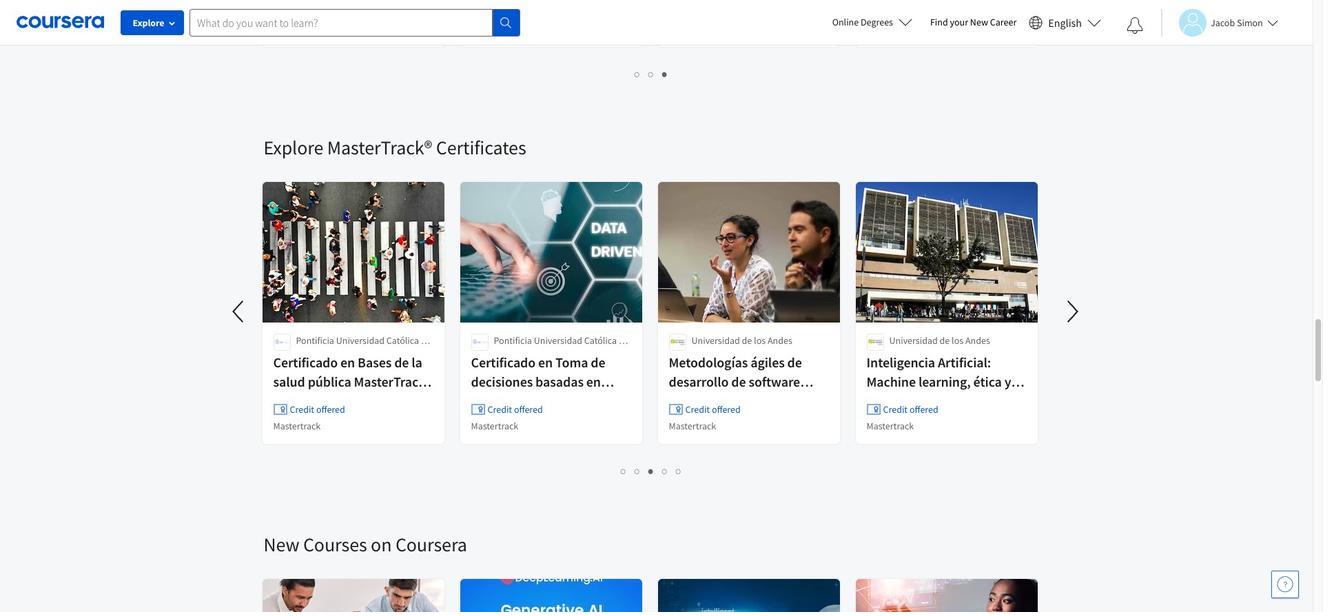Task type: describe. For each thing, give the bounding box(es) containing it.
tendencias
[[911, 392, 976, 410]]

pontificia for basadas
[[494, 334, 532, 347]]

andes for artificial:
[[966, 334, 991, 347]]

mastertrack for metodologías ágiles de desarrollo de software programa de  certificado mastertrack®
[[669, 420, 717, 432]]

online
[[833, 16, 859, 28]]

mastertrack for inteligencia artificial: machine learning, ética y nuevas tendencias
[[867, 420, 914, 432]]

pontificia universidad católica de chile image for certificado en toma de decisiones basadas en datos mastertrack® certificate
[[471, 334, 488, 351]]

pontificia universidad católica de chile for toma
[[494, 334, 629, 361]]

4 universidad from the left
[[890, 334, 938, 347]]

microsoft power bi data analyst professional certificate by microsoft, image
[[856, 579, 1039, 612]]

learning,
[[919, 373, 971, 390]]

1 vertical spatial 3 button
[[645, 463, 658, 479]]

new courses on coursera
[[264, 532, 467, 557]]

5
[[676, 465, 682, 478]]

5 button
[[672, 463, 686, 479]]

universidad de los andes image for metodologías ágiles de desarrollo de software programa de  certificado mastertrack®
[[669, 334, 686, 351]]

explore for explore mastertrack® certificates
[[264, 135, 324, 160]]

offered for mastertrack®
[[514, 403, 543, 416]]

1 guided project link from the left
[[261, 0, 446, 48]]

project for second guided project link
[[502, 23, 531, 35]]

decisiones
[[471, 373, 533, 390]]

3 guided project link from the left
[[855, 0, 1039, 48]]

nuevas
[[867, 392, 909, 410]]

1 list from the top
[[264, 66, 1039, 82]]

certificado inside metodologías ágiles de desarrollo de software programa de  certificado mastertrack®
[[747, 392, 812, 410]]

courses
[[303, 532, 367, 557]]

software
[[749, 373, 801, 390]]

explore mastertrack® certificates carousel element
[[222, 94, 1090, 491]]

credit offered for certificate
[[290, 403, 345, 416]]

católica for bases
[[387, 334, 419, 347]]

católica for toma
[[584, 334, 617, 347]]

mastertrack® inside certificado en bases de la salud pública mastertrack® certificate
[[354, 373, 432, 390]]

en for bases
[[341, 354, 355, 371]]

coursera
[[396, 532, 467, 557]]

simon
[[1238, 16, 1264, 29]]

certificate inside certificado en toma de decisiones basadas en datos mastertrack® certificate
[[471, 412, 532, 429]]

2 universidad from the left
[[534, 334, 583, 347]]

list inside explore mastertrack® certificates carousel element
[[264, 463, 1039, 479]]

guided project for third guided project link from the left
[[867, 23, 927, 35]]

coursera image
[[17, 11, 104, 33]]

certificate inside certificado en bases de la salud pública mastertrack® certificate
[[273, 392, 334, 410]]

salud
[[273, 373, 305, 390]]

4 credit from the left
[[883, 403, 908, 416]]

1 button for the topmost the 3 button
[[631, 66, 645, 82]]

help center image
[[1278, 576, 1294, 593]]

certificado en toma de decisiones basadas en datos mastertrack® certificate
[[471, 354, 606, 429]]

de inside certificado en bases de la salud pública mastertrack® certificate
[[394, 354, 409, 371]]

guided project for third guided project link from the right
[[273, 23, 333, 35]]

toma
[[556, 354, 588, 371]]

career
[[991, 16, 1017, 28]]

universidad de los andes image for inteligencia artificial: machine learning, ética y nuevas tendencias
[[867, 334, 884, 351]]

universidad de los andes for inteligencia
[[890, 334, 991, 347]]

4 credit offered from the left
[[883, 403, 939, 416]]

1 button for the 3 button to the bottom
[[617, 463, 631, 479]]

pública
[[308, 373, 351, 390]]

find your new career
[[931, 16, 1017, 28]]

bases
[[358, 354, 392, 371]]

2 guided project link from the left
[[459, 0, 644, 48]]

credit offered for certificado
[[686, 403, 741, 416]]

offered for certificado
[[712, 403, 741, 416]]

0 vertical spatial 2
[[649, 68, 654, 81]]

your
[[950, 16, 969, 28]]

en for toma
[[538, 354, 553, 371]]

guided for third guided project link from the left
[[867, 23, 896, 35]]

chile for salud
[[296, 348, 316, 361]]

0 vertical spatial 3 button
[[658, 66, 672, 82]]

los for artificial:
[[952, 334, 964, 347]]

2 button for 1 button associated with the topmost the 3 button
[[645, 66, 658, 82]]

ágiles
[[751, 354, 785, 371]]

certificado for basadas
[[471, 354, 536, 371]]

explore for explore
[[133, 17, 164, 29]]



Task type: vqa. For each thing, say whether or not it's contained in the screenshot.
the Spring B 2024 Application Final Deadline: February 1, 2024
no



Task type: locate. For each thing, give the bounding box(es) containing it.
find
[[931, 16, 948, 28]]

offered down the pública
[[316, 403, 345, 416]]

credit down machine
[[883, 403, 908, 416]]

1 universidad de los andes image from the left
[[669, 334, 686, 351]]

project for third guided project link from the left
[[898, 23, 927, 35]]

1 project from the left
[[304, 23, 333, 35]]

católica
[[387, 334, 419, 347], [584, 334, 617, 347]]

explore mastertrack® certificates
[[264, 135, 526, 160]]

1 horizontal spatial 1
[[635, 68, 640, 81]]

offered down decisiones on the left bottom of the page
[[514, 403, 543, 416]]

programa
[[669, 392, 727, 410]]

los up ágiles
[[754, 334, 766, 347]]

mastertrack® inside metodologías ágiles de desarrollo de software programa de  certificado mastertrack®
[[669, 412, 747, 429]]

0 horizontal spatial chile
[[296, 348, 316, 361]]

2 mastertrack from the left
[[471, 420, 519, 432]]

los up the artificial:
[[952, 334, 964, 347]]

2 credit offered from the left
[[488, 403, 543, 416]]

1 horizontal spatial pontificia universidad católica de chile image
[[471, 334, 488, 351]]

previous slide image
[[222, 295, 255, 328]]

0 vertical spatial list
[[264, 66, 1039, 82]]

andes up ágiles
[[768, 334, 793, 347]]

universidad de los andes image up inteligencia
[[867, 334, 884, 351]]

universidad de los andes up the artificial:
[[890, 334, 991, 347]]

1 horizontal spatial project
[[502, 23, 531, 35]]

certificate down the datos
[[471, 412, 532, 429]]

0 horizontal spatial guided project link
[[261, 0, 446, 48]]

jacob simon
[[1211, 16, 1264, 29]]

3 for the topmost the 3 button
[[663, 68, 668, 81]]

0 horizontal spatial certificado
[[273, 354, 338, 371]]

3 guided from the left
[[867, 23, 896, 35]]

los for ágiles
[[754, 334, 766, 347]]

en up the pública
[[341, 354, 355, 371]]

en up basadas
[[538, 354, 553, 371]]

1 vertical spatial 2
[[635, 465, 640, 478]]

andes up the artificial:
[[966, 334, 991, 347]]

2 horizontal spatial guided
[[867, 23, 896, 35]]

de
[[421, 334, 431, 347], [619, 334, 629, 347], [742, 334, 752, 347], [940, 334, 950, 347], [394, 354, 409, 371], [591, 354, 606, 371], [788, 354, 802, 371], [732, 373, 746, 390], [730, 392, 744, 410]]

0 horizontal spatial 2
[[635, 465, 640, 478]]

offered for certificate
[[316, 403, 345, 416]]

2 universidad de los andes from the left
[[890, 334, 991, 347]]

mastertrack down salud
[[273, 420, 321, 432]]

universidad
[[336, 334, 385, 347], [534, 334, 583, 347], [692, 334, 740, 347], [890, 334, 938, 347]]

1 horizontal spatial guided
[[471, 23, 500, 35]]

guided project link
[[261, 0, 446, 48], [459, 0, 644, 48], [855, 0, 1039, 48]]

0 vertical spatial 1
[[635, 68, 640, 81]]

3 mastertrack from the left
[[669, 420, 717, 432]]

1 vertical spatial 1
[[621, 465, 627, 478]]

pontificia
[[296, 334, 334, 347], [494, 334, 532, 347]]

ética
[[974, 373, 1002, 390]]

mastertrack for certificado en bases de la salud pública mastertrack® certificate
[[273, 420, 321, 432]]

project
[[304, 23, 333, 35], [502, 23, 531, 35], [898, 23, 927, 35]]

1 vertical spatial 2 button
[[631, 463, 645, 479]]

1 vertical spatial explore
[[264, 135, 324, 160]]

mastertrack® inside certificado en toma de decisiones basadas en datos mastertrack® certificate
[[506, 392, 584, 410]]

0 horizontal spatial los
[[754, 334, 766, 347]]

artificial:
[[938, 354, 992, 371]]

1 guided project from the left
[[273, 23, 333, 35]]

2 horizontal spatial certificado
[[747, 392, 812, 410]]

1 vertical spatial 1 button
[[617, 463, 631, 479]]

1 universidad from the left
[[336, 334, 385, 347]]

jacob simon button
[[1162, 9, 1279, 36]]

los
[[754, 334, 766, 347], [952, 334, 964, 347]]

certificado en bases de la salud pública mastertrack® certificate
[[273, 354, 432, 410]]

1 for 2 button for 1 button for the 3 button to the bottom
[[621, 465, 627, 478]]

generative ai fundamentals specialization by ibm, image
[[658, 579, 841, 612]]

chile for basadas
[[494, 348, 514, 361]]

pontificia universidad católica de chile image for certificado en bases de la salud pública mastertrack® certificate
[[273, 334, 291, 351]]

mastertrack down 'nuevas'
[[867, 420, 914, 432]]

0 vertical spatial new
[[971, 16, 989, 28]]

certificado for salud
[[273, 354, 338, 371]]

1 credit offered from the left
[[290, 403, 345, 416]]

universidad up inteligencia
[[890, 334, 938, 347]]

credit
[[290, 403, 314, 416], [488, 403, 512, 416], [686, 403, 710, 416], [883, 403, 908, 416]]

1 button
[[631, 66, 645, 82], [617, 463, 631, 479]]

desarrollo
[[669, 373, 729, 390]]

1 vertical spatial 3
[[649, 465, 654, 478]]

1 pontificia universidad católica de chile image from the left
[[273, 334, 291, 351]]

2 católica from the left
[[584, 334, 617, 347]]

universidad de los andes image up metodologías
[[669, 334, 686, 351]]

2 los from the left
[[952, 334, 964, 347]]

pontificia universidad católica de chile up the pública
[[296, 334, 431, 361]]

0 horizontal spatial pontificia
[[296, 334, 334, 347]]

1 horizontal spatial guided project
[[471, 23, 531, 35]]

3 button
[[658, 66, 672, 82], [645, 463, 658, 479]]

4 mastertrack from the left
[[867, 420, 914, 432]]

inteligencia artificial: machine learning, ética y nuevas tendencias
[[867, 354, 1012, 410]]

1 chile from the left
[[296, 348, 316, 361]]

mastertrack for certificado en toma de decisiones basadas en datos mastertrack® certificate
[[471, 420, 519, 432]]

1 horizontal spatial guided project link
[[459, 0, 644, 48]]

1 horizontal spatial 3
[[663, 68, 668, 81]]

1 offered from the left
[[316, 403, 345, 416]]

universidad de los andes image
[[669, 334, 686, 351], [867, 334, 884, 351]]

1 los from the left
[[754, 334, 766, 347]]

2 inside explore mastertrack® certificates carousel element
[[635, 465, 640, 478]]

online degrees button
[[822, 7, 924, 37]]

guided project for second guided project link
[[471, 23, 531, 35]]

1 pontificia from the left
[[296, 334, 334, 347]]

explore
[[133, 17, 164, 29], [264, 135, 324, 160]]

0 horizontal spatial new
[[264, 532, 300, 557]]

2 offered from the left
[[514, 403, 543, 416]]

2 chile from the left
[[494, 348, 514, 361]]

pontificia up decisiones on the left bottom of the page
[[494, 334, 532, 347]]

0 horizontal spatial guided
[[273, 23, 302, 35]]

0 horizontal spatial project
[[304, 23, 333, 35]]

3 guided project from the left
[[867, 23, 927, 35]]

None search field
[[190, 9, 521, 36]]

english
[[1049, 16, 1082, 29]]

2 horizontal spatial en
[[587, 373, 601, 390]]

basadas
[[536, 373, 584, 390]]

1 for 2 button related to 1 button associated with the topmost the 3 button
[[635, 68, 640, 81]]

0 horizontal spatial andes
[[768, 334, 793, 347]]

3 universidad from the left
[[692, 334, 740, 347]]

andes
[[768, 334, 793, 347], [966, 334, 991, 347]]

0 vertical spatial 1 button
[[631, 66, 645, 82]]

mastertrack down programa
[[669, 420, 717, 432]]

2 project from the left
[[502, 23, 531, 35]]

universidad up metodologías
[[692, 334, 740, 347]]

0 vertical spatial 2 button
[[645, 66, 658, 82]]

guided
[[273, 23, 302, 35], [471, 23, 500, 35], [867, 23, 896, 35]]

mastertrack
[[273, 420, 321, 432], [471, 420, 519, 432], [669, 420, 717, 432], [867, 420, 914, 432]]

credit offered down the pública
[[290, 403, 345, 416]]

credit offered
[[290, 403, 345, 416], [488, 403, 543, 416], [686, 403, 741, 416], [883, 403, 939, 416]]

1 horizontal spatial certificate
[[471, 412, 532, 429]]

1 católica from the left
[[387, 334, 419, 347]]

2 guided project from the left
[[471, 23, 531, 35]]

certificate
[[273, 392, 334, 410], [471, 412, 532, 429]]

guided for third guided project link from the right
[[273, 23, 302, 35]]

certificado up decisiones on the left bottom of the page
[[471, 354, 536, 371]]

1 vertical spatial new
[[264, 532, 300, 557]]

online degrees
[[833, 16, 893, 28]]

1 inside explore mastertrack® certificates carousel element
[[621, 465, 627, 478]]

degrees
[[861, 16, 893, 28]]

1 horizontal spatial universidad de los andes
[[890, 334, 991, 347]]

1 universidad de los andes from the left
[[692, 334, 793, 347]]

2 guided from the left
[[471, 23, 500, 35]]

0 horizontal spatial universidad de los andes
[[692, 334, 793, 347]]

universidad de los andes up ágiles
[[692, 334, 793, 347]]

credit for certificate
[[290, 403, 314, 416]]

chile
[[296, 348, 316, 361], [494, 348, 514, 361]]

1 credit from the left
[[290, 403, 314, 416]]

machine
[[867, 373, 916, 390]]

mastertrack down the datos
[[471, 420, 519, 432]]

guided project
[[273, 23, 333, 35], [471, 23, 531, 35], [867, 23, 927, 35]]

project for third guided project link from the right
[[304, 23, 333, 35]]

andes for ágiles
[[768, 334, 793, 347]]

show notifications image
[[1127, 17, 1144, 34]]

0 horizontal spatial 1
[[621, 465, 627, 478]]

2 horizontal spatial project
[[898, 23, 927, 35]]

2 list from the top
[[264, 463, 1039, 479]]

2 credit from the left
[[488, 403, 512, 416]]

credit offered for mastertrack®
[[488, 403, 543, 416]]

pontificia universidad católica de chile image
[[273, 334, 291, 351], [471, 334, 488, 351]]

generative ai for everyone course by deeplearning.ai, image
[[460, 579, 643, 612]]

english button
[[1024, 0, 1107, 45]]

certificado up salud
[[273, 354, 338, 371]]

1 guided from the left
[[273, 23, 302, 35]]

0 horizontal spatial explore
[[133, 17, 164, 29]]

3 credit from the left
[[686, 403, 710, 416]]

2 pontificia universidad católica de chile from the left
[[494, 334, 629, 361]]

1 horizontal spatial 2
[[649, 68, 654, 81]]

universidad de los andes for metodologías
[[692, 334, 793, 347]]

2 universidad de los andes image from the left
[[867, 334, 884, 351]]

en inside certificado en bases de la salud pública mastertrack® certificate
[[341, 354, 355, 371]]

0 vertical spatial certificate
[[273, 392, 334, 410]]

2 button for 1 button for the 3 button to the bottom
[[631, 463, 645, 479]]

2 pontificia from the left
[[494, 334, 532, 347]]

0 horizontal spatial universidad de los andes image
[[669, 334, 686, 351]]

1 mastertrack from the left
[[273, 420, 321, 432]]

3 offered from the left
[[712, 403, 741, 416]]

0 horizontal spatial pontificia universidad católica de chile
[[296, 334, 431, 361]]

3 project from the left
[[898, 23, 927, 35]]

pontificia universidad católica de chile image up decisiones on the left bottom of the page
[[471, 334, 488, 351]]

next slide image
[[1057, 295, 1090, 328]]

certificates
[[436, 135, 526, 160]]

0 horizontal spatial pontificia universidad católica de chile image
[[273, 334, 291, 351]]

jacob
[[1211, 16, 1236, 29]]

2
[[649, 68, 654, 81], [635, 465, 640, 478]]

4 button
[[658, 463, 672, 479]]

universidad up bases on the bottom left of the page
[[336, 334, 385, 347]]

certificado down the software
[[747, 392, 812, 410]]

0 horizontal spatial guided project
[[273, 23, 333, 35]]

0 horizontal spatial 3
[[649, 465, 654, 478]]

credit down salud
[[290, 403, 314, 416]]

4
[[663, 465, 668, 478]]

1
[[635, 68, 640, 81], [621, 465, 627, 478]]

pontificia universidad católica de chile image up salud
[[273, 334, 291, 351]]

offered
[[316, 403, 345, 416], [514, 403, 543, 416], [712, 403, 741, 416], [910, 403, 939, 416]]

2 horizontal spatial guided project
[[867, 23, 927, 35]]

1 horizontal spatial certificado
[[471, 354, 536, 371]]

3 for the 3 button to the bottom
[[649, 465, 654, 478]]

credit down desarrollo
[[686, 403, 710, 416]]

1 horizontal spatial universidad de los andes image
[[867, 334, 884, 351]]

explore button
[[121, 10, 184, 35]]

credit for mastertrack®
[[488, 403, 512, 416]]

2 button
[[645, 66, 658, 82], [631, 463, 645, 479]]

2 horizontal spatial guided project link
[[855, 0, 1039, 48]]

católica up la
[[387, 334, 419, 347]]

1 horizontal spatial new
[[971, 16, 989, 28]]

mastertrack®
[[327, 135, 432, 160], [354, 373, 432, 390], [506, 392, 584, 410], [669, 412, 747, 429]]

offered down 'learning,'
[[910, 403, 939, 416]]

0 vertical spatial 3
[[663, 68, 668, 81]]

1 andes from the left
[[768, 334, 793, 347]]

pontificia for salud
[[296, 334, 334, 347]]

What do you want to learn? text field
[[190, 9, 493, 36]]

certificado inside certificado en bases de la salud pública mastertrack® certificate
[[273, 354, 338, 371]]

explore inside dropdown button
[[133, 17, 164, 29]]

certificate down salud
[[273, 392, 334, 410]]

2 andes from the left
[[966, 334, 991, 347]]

list
[[264, 66, 1039, 82], [264, 463, 1039, 479]]

0 horizontal spatial católica
[[387, 334, 419, 347]]

1 horizontal spatial católica
[[584, 334, 617, 347]]

en down toma
[[587, 373, 601, 390]]

pontificia up the pública
[[296, 334, 334, 347]]

certificado inside certificado en toma de decisiones basadas en datos mastertrack® certificate
[[471, 354, 536, 371]]

1 horizontal spatial pontificia
[[494, 334, 532, 347]]

chile up decisiones on the left bottom of the page
[[494, 348, 514, 361]]

credit offered down decisiones on the left bottom of the page
[[488, 403, 543, 416]]

3 credit offered from the left
[[686, 403, 741, 416]]

find your new career link
[[924, 14, 1024, 31]]

universidad up toma
[[534, 334, 583, 347]]

metodologías
[[669, 354, 748, 371]]

en
[[341, 354, 355, 371], [538, 354, 553, 371], [587, 373, 601, 390]]

pontificia universidad católica de chile
[[296, 334, 431, 361], [494, 334, 629, 361]]

ibm product manager professional certificate by ibm, skillup edtech, image
[[262, 579, 445, 612]]

católica up toma
[[584, 334, 617, 347]]

1 vertical spatial list
[[264, 463, 1039, 479]]

datos
[[471, 392, 504, 410]]

new left courses at the left of page
[[264, 532, 300, 557]]

credit offered down machine
[[883, 403, 939, 416]]

new
[[971, 16, 989, 28], [264, 532, 300, 557]]

1 pontificia universidad católica de chile from the left
[[296, 334, 431, 361]]

offered down desarrollo
[[712, 403, 741, 416]]

0 horizontal spatial en
[[341, 354, 355, 371]]

pontificia universidad católica de chile for bases
[[296, 334, 431, 361]]

universidad de los andes
[[692, 334, 793, 347], [890, 334, 991, 347]]

1 vertical spatial certificate
[[471, 412, 532, 429]]

credit offered down desarrollo
[[686, 403, 741, 416]]

1 horizontal spatial en
[[538, 354, 553, 371]]

on
[[371, 532, 392, 557]]

1 horizontal spatial pontificia universidad católica de chile
[[494, 334, 629, 361]]

credit down decisiones on the left bottom of the page
[[488, 403, 512, 416]]

inteligencia
[[867, 354, 936, 371]]

2 pontificia universidad católica de chile image from the left
[[471, 334, 488, 351]]

3 inside explore mastertrack® certificates carousel element
[[649, 465, 654, 478]]

0 horizontal spatial certificate
[[273, 392, 334, 410]]

chile up salud
[[296, 348, 316, 361]]

pontificia universidad católica de chile up basadas
[[494, 334, 629, 361]]

1 horizontal spatial chile
[[494, 348, 514, 361]]

credit for certificado
[[686, 403, 710, 416]]

de inside certificado en toma de decisiones basadas en datos mastertrack® certificate
[[591, 354, 606, 371]]

4 offered from the left
[[910, 403, 939, 416]]

3
[[663, 68, 668, 81], [649, 465, 654, 478]]

1 horizontal spatial andes
[[966, 334, 991, 347]]

certificado
[[273, 354, 338, 371], [471, 354, 536, 371], [747, 392, 812, 410]]

y
[[1005, 373, 1012, 390]]

1 horizontal spatial explore
[[264, 135, 324, 160]]

0 vertical spatial explore
[[133, 17, 164, 29]]

la
[[412, 354, 422, 371]]

guided for second guided project link
[[471, 23, 500, 35]]

new courses on coursera carousel element
[[257, 491, 1324, 612]]

metodologías ágiles de desarrollo de software programa de  certificado mastertrack®
[[669, 354, 812, 429]]

new right your
[[971, 16, 989, 28]]

1 horizontal spatial los
[[952, 334, 964, 347]]



